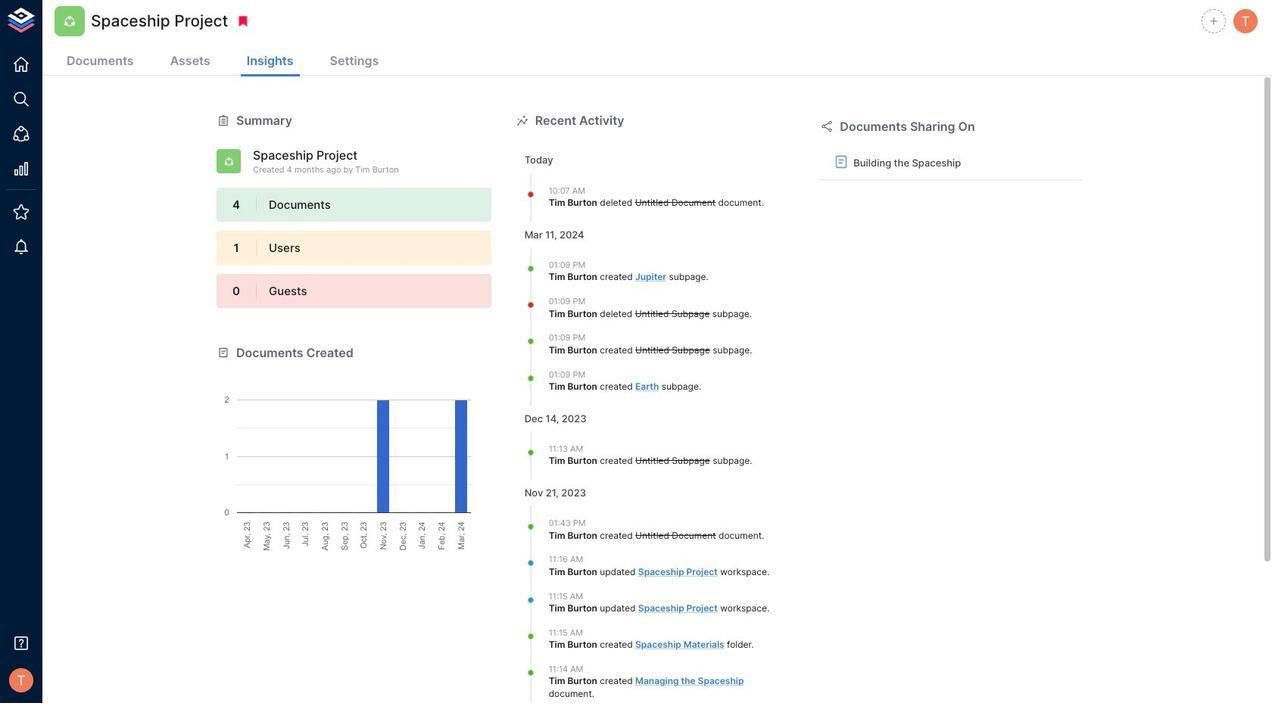 Task type: describe. For each thing, give the bounding box(es) containing it.
remove bookmark image
[[237, 14, 250, 28]]

a chart. image
[[217, 362, 492, 551]]



Task type: vqa. For each thing, say whether or not it's contained in the screenshot.
Workspace notes are visible to all members and guests. text box
no



Task type: locate. For each thing, give the bounding box(es) containing it.
a chart. element
[[217, 362, 492, 551]]



